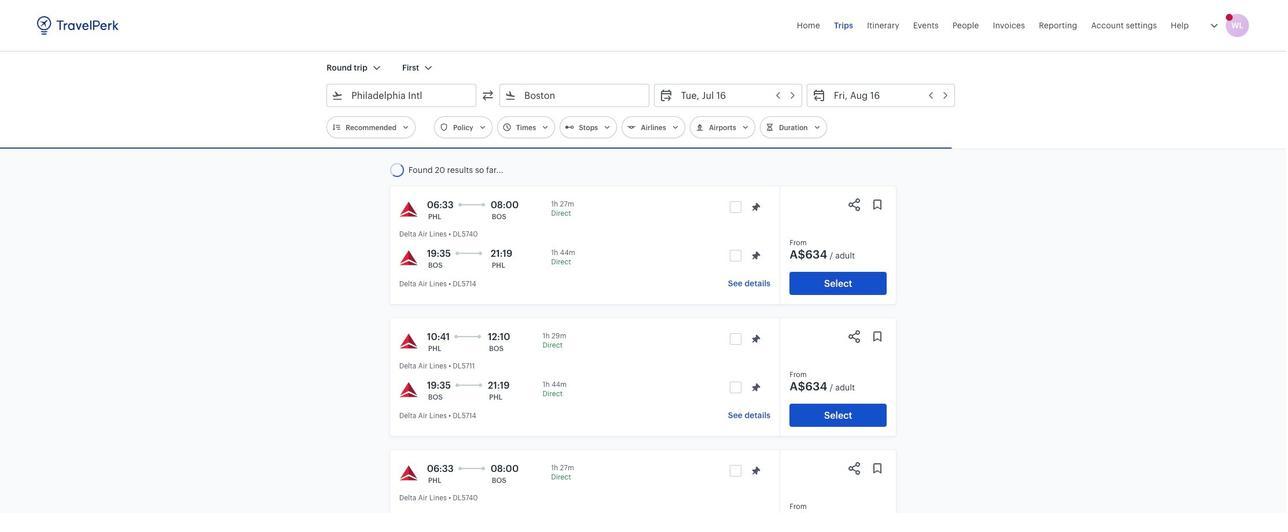 Task type: locate. For each thing, give the bounding box(es) containing it.
1 vertical spatial delta air lines image
[[399, 381, 418, 399]]

2 delta air lines image from the top
[[399, 332, 418, 351]]

delta air lines image for 2nd delta air lines image
[[399, 381, 418, 399]]

1 vertical spatial delta air lines image
[[399, 332, 418, 351]]

2 vertical spatial delta air lines image
[[399, 464, 418, 483]]

2 delta air lines image from the top
[[399, 381, 418, 399]]

1 delta air lines image from the top
[[399, 249, 418, 267]]

0 vertical spatial delta air lines image
[[399, 249, 418, 267]]

delta air lines image
[[399, 249, 418, 267], [399, 381, 418, 399]]

Return field
[[826, 86, 950, 105]]

From search field
[[343, 86, 461, 105]]

delta air lines image
[[399, 200, 418, 219], [399, 332, 418, 351], [399, 464, 418, 483]]

0 vertical spatial delta air lines image
[[399, 200, 418, 219]]

1 delta air lines image from the top
[[399, 200, 418, 219]]



Task type: vqa. For each thing, say whether or not it's contained in the screenshot.
third Delta Air Lines image from the top
yes



Task type: describe. For each thing, give the bounding box(es) containing it.
Depart field
[[673, 86, 797, 105]]

delta air lines image for 1st delta air lines image
[[399, 249, 418, 267]]

3 delta air lines image from the top
[[399, 464, 418, 483]]

To search field
[[516, 86, 634, 105]]



